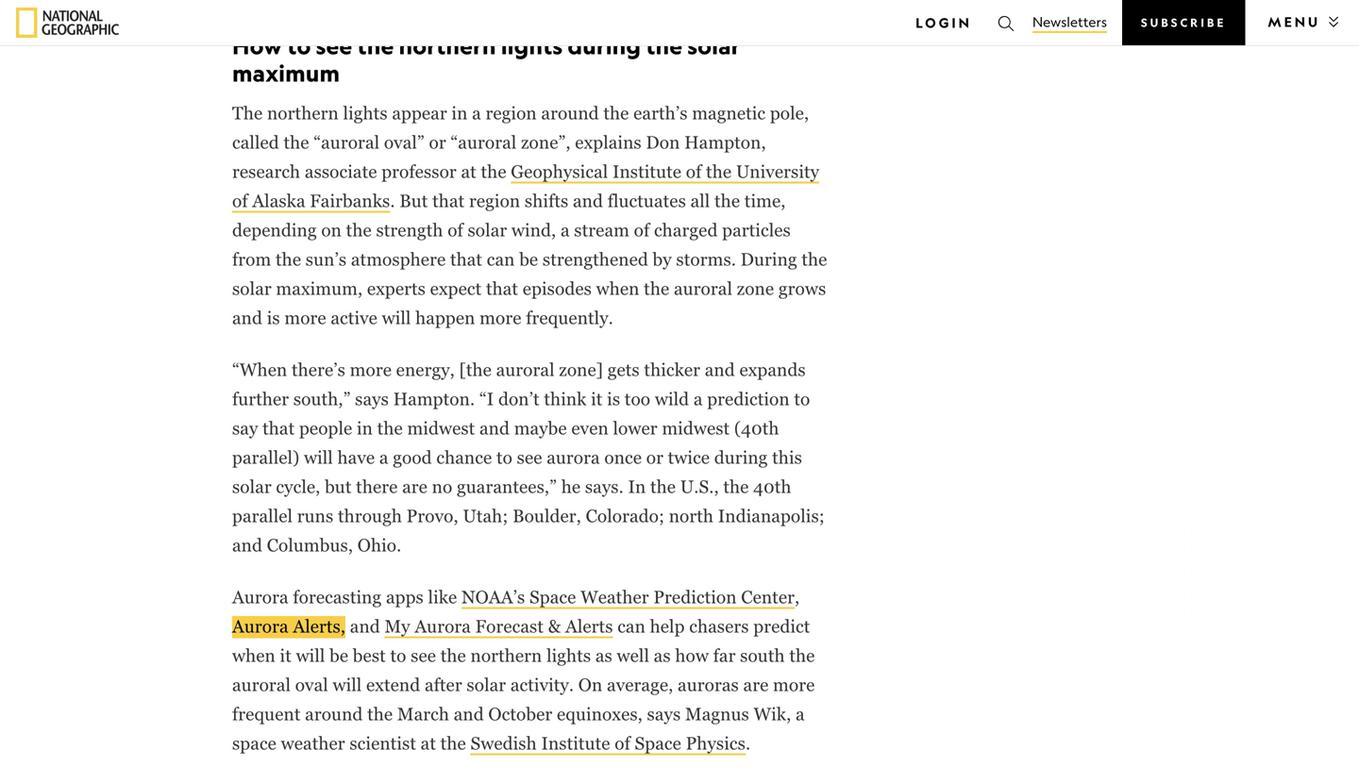 Task type: locate. For each thing, give the bounding box(es) containing it.
region
[[486, 103, 537, 123], [469, 191, 520, 211]]

october
[[489, 704, 553, 725]]

0 vertical spatial or
[[429, 132, 446, 152]]

2 vertical spatial auroral
[[232, 675, 291, 695]]

says inside "when there's more energy, [the auroral zone] gets thicker and expands further south," says hampton. "i don't think it is too wild a prediction to say that people in the midwest and maybe even lower midwest (40th parallel) will have a good chance to see aurora once or twice during this solar cycle, but there are no guarantees," he says. in the u.s., the 40th parallel runs through provo, utah; boulder, colorado; north indianapolis; and columbus, ohio.
[[355, 389, 389, 409]]

1 horizontal spatial midwest
[[662, 418, 730, 438]]

see up after
[[411, 646, 436, 666]]

0 horizontal spatial are
[[402, 477, 428, 497]]

2 vertical spatial lights
[[547, 646, 591, 666]]

auroral down storms.
[[674, 278, 733, 299]]

noaa's
[[462, 587, 525, 608]]

0 horizontal spatial .
[[390, 191, 395, 211]]

at down march
[[421, 734, 436, 754]]

0 horizontal spatial institute
[[541, 734, 610, 754]]

1 vertical spatial at
[[421, 734, 436, 754]]

will inside the . but that region shifts and fluctuates all the time, depending on the strength of solar wind, a stream of charged particles from the sun's atmosphere that can be strengthened by storms. during the solar maximum, experts expect that episodes when the auroral zone grows and is more active will happen more frequently.
[[382, 308, 411, 328]]

wild
[[655, 389, 689, 409]]

or right oval"
[[429, 132, 446, 152]]

0 vertical spatial lights
[[501, 31, 563, 60]]

that right but
[[433, 191, 465, 211]]

1 vertical spatial around
[[305, 704, 363, 725]]

0 vertical spatial during
[[568, 31, 641, 60]]

when inside 'can help chasers predict when it will be best to see the northern lights as well as how far south the auroral oval will extend after solar activity. on average, auroras are more frequent around the march and october equinoxes, says magnus wik, a space weather scientist at the'
[[232, 646, 276, 666]]

or right once
[[646, 447, 664, 468]]

2 horizontal spatial see
[[517, 447, 542, 468]]

1 horizontal spatial it
[[591, 389, 603, 409]]

lights inside the northern lights appear in a region around the earth's magnetic pole, called the "auroral oval" or "auroral zone", explains don hampton, research associate professor at the
[[343, 103, 388, 123]]

how to see the northern lights during the solar maximum
[[232, 31, 741, 88]]

provo,
[[407, 506, 459, 526]]

around inside the northern lights appear in a region around the earth's magnetic pole, called the "auroral oval" or "auroral zone", explains don hampton, research associate professor at the
[[541, 103, 599, 123]]

space up '&'
[[530, 587, 576, 608]]

during up earth's
[[568, 31, 641, 60]]

hampton.
[[393, 389, 475, 409]]

is left too
[[607, 389, 620, 409]]

aurora up aurora alerts, link
[[232, 587, 289, 608]]

from
[[232, 249, 271, 269]]

it up even
[[591, 389, 603, 409]]

2 horizontal spatial auroral
[[674, 278, 733, 299]]

it down aurora alerts, link
[[280, 646, 292, 666]]

colorado;
[[586, 506, 665, 526]]

north
[[669, 506, 714, 526]]

1 vertical spatial says
[[647, 704, 681, 725]]

1 horizontal spatial auroral
[[496, 360, 555, 380]]

geophysical institute of the university of alaska fairbanks link
[[232, 161, 820, 213]]

0 vertical spatial is
[[267, 308, 280, 328]]

0 horizontal spatial as
[[596, 646, 613, 666]]

"auroral up geophysical institute of the university of alaska fairbanks
[[451, 132, 517, 152]]

1 horizontal spatial says
[[647, 704, 681, 725]]

around up the weather at left
[[305, 704, 363, 725]]

. left but
[[390, 191, 395, 211]]

0 horizontal spatial can
[[487, 249, 515, 269]]

space inside aurora forecasting apps like noaa's space weather prediction center , aurora alerts, and my aurora forecast & alerts
[[530, 587, 576, 608]]

0 horizontal spatial it
[[280, 646, 292, 666]]

1 horizontal spatial can
[[618, 616, 646, 637]]

1 vertical spatial or
[[646, 447, 664, 468]]

boulder,
[[513, 506, 581, 526]]

parallel
[[232, 506, 293, 526]]

and up the prediction
[[705, 360, 735, 380]]

1 vertical spatial during
[[714, 447, 768, 468]]

at inside the northern lights appear in a region around the earth's magnetic pole, called the "auroral oval" or "auroral zone", explains don hampton, research associate professor at the
[[461, 161, 477, 182]]

0 vertical spatial it
[[591, 389, 603, 409]]

a right wind,
[[561, 220, 570, 240]]

1 vertical spatial when
[[232, 646, 276, 666]]

midwest up twice
[[662, 418, 730, 438]]

1 vertical spatial in
[[357, 418, 373, 438]]

1 vertical spatial space
[[635, 734, 682, 754]]

1 vertical spatial institute
[[541, 734, 610, 754]]

solar up parallel
[[232, 477, 272, 497]]

or inside "when there's more energy, [the auroral zone] gets thicker and expands further south," says hampton. "i don't think it is too wild a prediction to say that people in the midwest and maybe even lower midwest (40th parallel) will have a good chance to see aurora once or twice during this solar cycle, but there are no guarantees," he says. in the u.s., the 40th parallel runs through provo, utah; boulder, colorado; north indianapolis; and columbus, ohio.
[[646, 447, 664, 468]]

can inside the . but that region shifts and fluctuates all the time, depending on the strength of solar wind, a stream of charged particles from the sun's atmosphere that can be strengthened by storms. during the solar maximum, experts expect that episodes when the auroral zone grows and is more active will happen more frequently.
[[487, 249, 515, 269]]

be down wind,
[[519, 249, 538, 269]]

around
[[541, 103, 599, 123], [305, 704, 363, 725]]

will
[[382, 308, 411, 328], [304, 447, 333, 468], [296, 646, 325, 666], [333, 675, 362, 695]]

"when
[[232, 360, 287, 380]]

at inside 'can help chasers predict when it will be best to see the northern lights as well as how far south the auroral oval will extend after solar activity. on average, auroras are more frequent around the march and october equinoxes, says magnus wik, a space weather scientist at the'
[[421, 734, 436, 754]]

more down maximum,
[[285, 308, 326, 328]]

solar up magnetic
[[688, 31, 741, 60]]

0 horizontal spatial at
[[421, 734, 436, 754]]

earth's
[[634, 103, 688, 123]]

,
[[795, 587, 800, 608]]

1 horizontal spatial see
[[411, 646, 436, 666]]

0 horizontal spatial auroral
[[232, 675, 291, 695]]

1 vertical spatial see
[[517, 447, 542, 468]]

0 vertical spatial .
[[390, 191, 395, 211]]

stream
[[574, 220, 630, 240]]

is inside the . but that region shifts and fluctuates all the time, depending on the strength of solar wind, a stream of charged particles from the sun's atmosphere that can be strengthened by storms. during the solar maximum, experts expect that episodes when the auroral zone grows and is more active will happen more frequently.
[[267, 308, 280, 328]]

can inside 'can help chasers predict when it will be best to see the northern lights as well as how far south the auroral oval will extend after solar activity. on average, auroras are more frequent around the march and october equinoxes, says magnus wik, a space weather scientist at the'
[[618, 616, 646, 637]]

more right there's
[[350, 360, 392, 380]]

northern down maximum
[[267, 103, 339, 123]]

0 vertical spatial region
[[486, 103, 537, 123]]

0 vertical spatial when
[[596, 278, 640, 299]]

a
[[472, 103, 481, 123], [561, 220, 570, 240], [694, 389, 703, 409], [379, 447, 389, 468], [796, 704, 805, 725]]

1 horizontal spatial as
[[654, 646, 671, 666]]

0 vertical spatial around
[[541, 103, 599, 123]]

how
[[232, 31, 282, 60]]

at right professor
[[461, 161, 477, 182]]

aurora alerts, link
[[232, 616, 346, 639]]

runs
[[297, 506, 334, 526]]

1 vertical spatial region
[[469, 191, 520, 211]]

space left "physics"
[[635, 734, 682, 754]]

during
[[741, 249, 797, 269]]

in right appear
[[452, 103, 468, 123]]

0 vertical spatial at
[[461, 161, 477, 182]]

1 horizontal spatial during
[[714, 447, 768, 468]]

during down (40th
[[714, 447, 768, 468]]

energy,
[[396, 360, 455, 380]]

shifts
[[525, 191, 569, 211]]

scientist
[[350, 734, 416, 754]]

when down strengthened
[[596, 278, 640, 299]]

have
[[338, 447, 375, 468]]

"when there's more energy, [the auroral zone] gets thicker and expands further south," says hampton. "i don't think it is too wild a prediction to say that people in the midwest and maybe even lower midwest (40th parallel) will have a good chance to see aurora once or twice during this solar cycle, but there are no guarantees," he says. in the u.s., the 40th parallel runs through provo, utah; boulder, colorado; north indianapolis; and columbus, ohio.
[[232, 360, 825, 556]]

to right the how
[[287, 31, 311, 60]]

search image
[[997, 14, 1016, 33]]

around inside 'can help chasers predict when it will be best to see the northern lights as well as how far south the auroral oval will extend after solar activity. on average, auroras are more frequent around the march and october equinoxes, says magnus wik, a space weather scientist at the'
[[305, 704, 363, 725]]

0 horizontal spatial "auroral
[[314, 132, 380, 152]]

a right wik,
[[796, 704, 805, 725]]

1 vertical spatial is
[[607, 389, 620, 409]]

0 vertical spatial institute
[[613, 161, 682, 182]]

strength
[[376, 220, 443, 240]]

1 vertical spatial northern
[[267, 103, 339, 123]]

1 vertical spatial are
[[743, 675, 769, 695]]

to right best
[[390, 646, 406, 666]]

1 horizontal spatial are
[[743, 675, 769, 695]]

0 vertical spatial be
[[519, 249, 538, 269]]

0 horizontal spatial midwest
[[407, 418, 475, 438]]

by
[[653, 249, 672, 269]]

1 horizontal spatial be
[[519, 249, 538, 269]]

of left alaska
[[232, 191, 248, 211]]

0 horizontal spatial space
[[530, 587, 576, 608]]

1 "auroral from the left
[[314, 132, 380, 152]]

will down people
[[304, 447, 333, 468]]

0 vertical spatial can
[[487, 249, 515, 269]]

northern down 'my aurora forecast & alerts' link
[[471, 646, 542, 666]]

and up best
[[350, 616, 380, 637]]

0 horizontal spatial is
[[267, 308, 280, 328]]

0 horizontal spatial during
[[568, 31, 641, 60]]

is up "when
[[267, 308, 280, 328]]

no
[[432, 477, 453, 497]]

apps
[[386, 587, 424, 608]]

says
[[355, 389, 389, 409], [647, 704, 681, 725]]

says.
[[585, 477, 624, 497]]

2 as from the left
[[654, 646, 671, 666]]

40th
[[754, 477, 792, 497]]

1 horizontal spatial around
[[541, 103, 599, 123]]

as left well
[[596, 646, 613, 666]]

says down average,
[[647, 704, 681, 725]]

to down expands
[[794, 389, 810, 409]]

like
[[428, 587, 457, 608]]

gets
[[608, 360, 640, 380]]

can down wind,
[[487, 249, 515, 269]]

0 horizontal spatial be
[[330, 646, 348, 666]]

when down aurora alerts, link
[[232, 646, 276, 666]]

1 horizontal spatial .
[[746, 734, 751, 754]]

auroral up don't
[[496, 360, 555, 380]]

magnetic
[[692, 103, 766, 123]]

center
[[741, 587, 795, 608]]

that
[[433, 191, 465, 211], [450, 249, 483, 269], [486, 278, 518, 299], [263, 418, 295, 438]]

as right well
[[654, 646, 671, 666]]

that right "expect"
[[486, 278, 518, 299]]

and down parallel
[[232, 535, 262, 556]]

around up zone", on the top left of the page
[[541, 103, 599, 123]]

midwest down hampton.
[[407, 418, 475, 438]]

northern
[[399, 31, 496, 60], [267, 103, 339, 123], [471, 646, 542, 666]]

there's
[[292, 360, 346, 380]]

are left no
[[402, 477, 428, 497]]

newsletters link
[[1033, 12, 1107, 33]]

hampton,
[[685, 132, 766, 152]]

0 horizontal spatial when
[[232, 646, 276, 666]]

say
[[232, 418, 258, 438]]

see right the how
[[316, 31, 352, 60]]

my aurora forecast & alerts link
[[385, 616, 613, 639]]

1 horizontal spatial when
[[596, 278, 640, 299]]

0 horizontal spatial see
[[316, 31, 352, 60]]

once
[[605, 447, 642, 468]]

2 vertical spatial see
[[411, 646, 436, 666]]

0 vertical spatial says
[[355, 389, 389, 409]]

auroral up frequent
[[232, 675, 291, 695]]

depending
[[232, 220, 317, 240]]

1 horizontal spatial space
[[635, 734, 682, 754]]

magnus
[[685, 704, 749, 725]]

region up zone", on the top left of the page
[[486, 103, 537, 123]]

0 horizontal spatial in
[[357, 418, 373, 438]]

0 vertical spatial northern
[[399, 31, 496, 60]]

are down south
[[743, 675, 769, 695]]

1 vertical spatial it
[[280, 646, 292, 666]]

"auroral
[[314, 132, 380, 152], [451, 132, 517, 152]]

is inside "when there's more energy, [the auroral zone] gets thicker and expands further south," says hampton. "i don't think it is too wild a prediction to say that people in the midwest and maybe even lower midwest (40th parallel) will have a good chance to see aurora once or twice during this solar cycle, but there are no guarantees," he says. in the u.s., the 40th parallel runs through provo, utah; boulder, colorado; north indianapolis; and columbus, ohio.
[[607, 389, 620, 409]]

zone]
[[559, 360, 603, 380]]

institute down equinoxes,
[[541, 734, 610, 754]]

1 vertical spatial lights
[[343, 103, 388, 123]]

good
[[393, 447, 432, 468]]

thicker
[[644, 360, 701, 380]]

in up have on the left bottom of page
[[357, 418, 373, 438]]

. down magnus at the bottom of the page
[[746, 734, 751, 754]]

1 vertical spatial auroral
[[496, 360, 555, 380]]

1 horizontal spatial in
[[452, 103, 468, 123]]

says right south,"
[[355, 389, 389, 409]]

1 vertical spatial .
[[746, 734, 751, 754]]

institute for swedish
[[541, 734, 610, 754]]

maximum,
[[276, 278, 363, 299]]

institute up fluctuates
[[613, 161, 682, 182]]

"i
[[479, 389, 494, 409]]

1 horizontal spatial institute
[[613, 161, 682, 182]]

noaa's space weather prediction center link
[[462, 587, 795, 609]]

too
[[625, 389, 651, 409]]

auroral inside 'can help chasers predict when it will be best to see the northern lights as well as how far south the auroral oval will extend after solar activity. on average, auroras are more frequent around the march and october equinoxes, says magnus wik, a space weather scientist at the'
[[232, 675, 291, 695]]

1 vertical spatial can
[[618, 616, 646, 637]]

geophysical
[[511, 161, 608, 182]]

a down how to see the northern lights during the solar maximum
[[472, 103, 481, 123]]

1 vertical spatial be
[[330, 646, 348, 666]]

institute for geophysical
[[613, 161, 682, 182]]

as
[[596, 646, 613, 666], [654, 646, 671, 666]]

to
[[287, 31, 311, 60], [794, 389, 810, 409], [497, 447, 513, 468], [390, 646, 406, 666]]

0 horizontal spatial says
[[355, 389, 389, 409]]

region up wind,
[[469, 191, 520, 211]]

national geographic logo - home image
[[16, 8, 119, 38]]

and down after
[[454, 704, 484, 725]]

0 vertical spatial space
[[530, 587, 576, 608]]

can down noaa's space weather prediction center link
[[618, 616, 646, 637]]

utah;
[[463, 506, 508, 526]]

northern up appear
[[399, 31, 496, 60]]

more up wik,
[[773, 675, 815, 695]]

0 vertical spatial are
[[402, 477, 428, 497]]

alaska
[[252, 191, 306, 211]]

0 vertical spatial in
[[452, 103, 468, 123]]

at
[[461, 161, 477, 182], [421, 734, 436, 754]]

called
[[232, 132, 279, 152]]

auroral inside the . but that region shifts and fluctuates all the time, depending on the strength of solar wind, a stream of charged particles from the sun's atmosphere that can be strengthened by storms. during the solar maximum, experts expect that episodes when the auroral zone grows and is more active will happen more frequently.
[[674, 278, 733, 299]]

guarantees,"
[[457, 477, 557, 497]]

1 horizontal spatial at
[[461, 161, 477, 182]]

will up oval at the bottom of page
[[296, 646, 325, 666]]

0 horizontal spatial or
[[429, 132, 446, 152]]

and inside aurora forecasting apps like noaa's space weather prediction center , aurora alerts, and my aurora forecast & alerts
[[350, 616, 380, 637]]

a right have on the left bottom of page
[[379, 447, 389, 468]]

1 horizontal spatial "auroral
[[451, 132, 517, 152]]

it inside "when there's more energy, [the auroral zone] gets thicker and expands further south," says hampton. "i don't think it is too wild a prediction to say that people in the midwest and maybe even lower midwest (40th parallel) will have a good chance to see aurora once or twice during this solar cycle, but there are no guarantees," he says. in the u.s., the 40th parallel runs through provo, utah; boulder, colorado; north indianapolis; and columbus, ohio.
[[591, 389, 603, 409]]

0 horizontal spatial around
[[305, 704, 363, 725]]

solar right after
[[467, 675, 506, 695]]

see down maybe
[[517, 447, 542, 468]]

and up stream
[[573, 191, 603, 211]]

auroral
[[674, 278, 733, 299], [496, 360, 555, 380], [232, 675, 291, 695]]

will down experts
[[382, 308, 411, 328]]

maximum
[[232, 59, 340, 88]]

be left best
[[330, 646, 348, 666]]

and
[[573, 191, 603, 211], [232, 308, 262, 328], [705, 360, 735, 380], [480, 418, 510, 438], [232, 535, 262, 556], [350, 616, 380, 637], [454, 704, 484, 725]]

that up parallel)
[[263, 418, 295, 438]]

or
[[429, 132, 446, 152], [646, 447, 664, 468]]

0 vertical spatial auroral
[[674, 278, 733, 299]]

0 vertical spatial see
[[316, 31, 352, 60]]

1 horizontal spatial is
[[607, 389, 620, 409]]

"auroral up associate
[[314, 132, 380, 152]]

institute
[[613, 161, 682, 182], [541, 734, 610, 754]]

menu button
[[1261, 7, 1343, 37]]

institute inside geophysical institute of the university of alaska fairbanks
[[613, 161, 682, 182]]

2 vertical spatial northern
[[471, 646, 542, 666]]

1 horizontal spatial or
[[646, 447, 664, 468]]

.
[[390, 191, 395, 211], [746, 734, 751, 754]]

2 "auroral from the left
[[451, 132, 517, 152]]



Task type: describe. For each thing, give the bounding box(es) containing it.
far
[[713, 646, 736, 666]]

solar inside how to see the northern lights during the solar maximum
[[688, 31, 741, 60]]

on
[[321, 220, 342, 240]]

equinoxes,
[[557, 704, 643, 725]]

of right strength
[[448, 220, 463, 240]]

and up "when
[[232, 308, 262, 328]]

a inside the . but that region shifts and fluctuates all the time, depending on the strength of solar wind, a stream of charged particles from the sun's atmosphere that can be strengthened by storms. during the solar maximum, experts expect that episodes when the auroral zone grows and is more active will happen more frequently.
[[561, 220, 570, 240]]

but
[[325, 477, 352, 497]]

weather
[[581, 587, 649, 608]]

see inside 'can help chasers predict when it will be best to see the northern lights as well as how far south the auroral oval will extend after solar activity. on average, auroras are more frequent around the march and october equinoxes, says magnus wik, a space weather scientist at the'
[[411, 646, 436, 666]]

lower
[[613, 418, 658, 438]]

alerts,
[[293, 616, 346, 637]]

south,"
[[293, 389, 351, 409]]

aurora down the like at the bottom of the page
[[415, 616, 471, 637]]

weather
[[281, 734, 345, 754]]

be inside 'can help chasers predict when it will be best to see the northern lights as well as how far south the auroral oval will extend after solar activity. on average, auroras are more frequent around the march and october equinoxes, says magnus wik, a space weather scientist at the'
[[330, 646, 348, 666]]

forecast
[[475, 616, 544, 637]]

alerts
[[566, 616, 613, 637]]

in inside the northern lights appear in a region around the earth's magnetic pole, called the "auroral oval" or "auroral zone", explains don hampton, research associate professor at the
[[452, 103, 468, 123]]

indianapolis;
[[718, 506, 825, 526]]

my
[[385, 616, 410, 637]]

it inside 'can help chasers predict when it will be best to see the northern lights as well as how far south the auroral oval will extend after solar activity. on average, auroras are more frequent around the march and october equinoxes, says magnus wik, a space weather scientist at the'
[[280, 646, 292, 666]]

this
[[772, 447, 802, 468]]

zone",
[[521, 132, 571, 152]]

oval
[[295, 675, 328, 695]]

1 as from the left
[[596, 646, 613, 666]]

cycle,
[[276, 477, 320, 497]]

menu
[[1268, 13, 1321, 30]]

parallel)
[[232, 447, 300, 468]]

says inside 'can help chasers predict when it will be best to see the northern lights as well as how far south the auroral oval will extend after solar activity. on average, auroras are more frequent around the march and october equinoxes, says magnus wik, a space weather scientist at the'
[[647, 704, 681, 725]]

episodes
[[523, 278, 592, 299]]

lights inside 'can help chasers predict when it will be best to see the northern lights as well as how far south the auroral oval will extend after solar activity. on average, auroras are more frequent around the march and october equinoxes, says magnus wik, a space weather scientist at the'
[[547, 646, 591, 666]]

swedish
[[471, 734, 537, 754]]

grows
[[779, 278, 826, 299]]

people
[[299, 418, 352, 438]]

can help chasers predict when it will be best to see the northern lights as well as how far south the auroral oval will extend after solar activity. on average, auroras are more frequent around the march and october equinoxes, says magnus wik, a space weather scientist at the
[[232, 616, 815, 754]]

lights inside how to see the northern lights during the solar maximum
[[501, 31, 563, 60]]

fluctuates
[[608, 191, 686, 211]]

in inside "when there's more energy, [the auroral zone] gets thicker and expands further south," says hampton. "i don't think it is too wild a prediction to say that people in the midwest and maybe even lower midwest (40th parallel) will have a good chance to see aurora once or twice during this solar cycle, but there are no guarantees," he says. in the u.s., the 40th parallel runs through provo, utah; boulder, colorado; north indianapolis; and columbus, ohio.
[[357, 418, 373, 438]]

south
[[740, 646, 785, 666]]

physics
[[686, 734, 746, 754]]

solar left wind,
[[468, 220, 507, 240]]

. but that region shifts and fluctuates all the time, depending on the strength of solar wind, a stream of charged particles from the sun's atmosphere that can be strengthened by storms. during the solar maximum, experts expect that episodes when the auroral zone grows and is more active will happen more frequently.
[[232, 191, 827, 328]]

average,
[[607, 675, 673, 695]]

during inside how to see the northern lights during the solar maximum
[[568, 31, 641, 60]]

that up "expect"
[[450, 249, 483, 269]]

that inside "when there's more energy, [the auroral zone] gets thicker and expands further south," says hampton. "i don't think it is too wild a prediction to say that people in the midwest and maybe even lower midwest (40th parallel) will have a good chance to see aurora once or twice during this solar cycle, but there are no guarantees," he says. in the u.s., the 40th parallel runs through provo, utah; boulder, colorado; north indianapolis; and columbus, ohio.
[[263, 418, 295, 438]]

see inside "when there's more energy, [the auroral zone] gets thicker and expands further south," says hampton. "i don't think it is too wild a prediction to say that people in the midwest and maybe even lower midwest (40th parallel) will have a good chance to see aurora once or twice during this solar cycle, but there are no guarantees," he says. in the u.s., the 40th parallel runs through provo, utah; boulder, colorado; north indianapolis; and columbus, ohio.
[[517, 447, 542, 468]]

the
[[232, 103, 263, 123]]

more down "expect"
[[480, 308, 522, 328]]

sun's
[[306, 249, 347, 269]]

&
[[548, 616, 561, 637]]

to inside 'can help chasers predict when it will be best to see the northern lights as well as how far south the auroral oval will extend after solar activity. on average, auroras are more frequent around the march and october equinoxes, says magnus wik, a space weather scientist at the'
[[390, 646, 406, 666]]

region inside the northern lights appear in a region around the earth's magnetic pole, called the "auroral oval" or "auroral zone", explains don hampton, research associate professor at the
[[486, 103, 537, 123]]

don't
[[498, 389, 540, 409]]

during inside "when there's more energy, [the auroral zone] gets thicker and expands further south," says hampton. "i don't think it is too wild a prediction to say that people in the midwest and maybe even lower midwest (40th parallel) will have a good chance to see aurora once or twice during this solar cycle, but there are no guarantees," he says. in the u.s., the 40th parallel runs through provo, utah; boulder, colorado; north indianapolis; and columbus, ohio.
[[714, 447, 768, 468]]

2 midwest from the left
[[662, 418, 730, 438]]

appear
[[392, 103, 447, 123]]

solar inside "when there's more energy, [the auroral zone] gets thicker and expands further south," says hampton. "i don't think it is too wild a prediction to say that people in the midwest and maybe even lower midwest (40th parallel) will have a good chance to see aurora once or twice during this solar cycle, but there are no guarantees," he says. in the u.s., the 40th parallel runs through provo, utah; boulder, colorado; north indianapolis; and columbus, ohio.
[[232, 477, 272, 497]]

and down "i
[[480, 418, 510, 438]]

frequent
[[232, 704, 301, 725]]

particles
[[722, 220, 791, 240]]

charged
[[654, 220, 718, 240]]

twice
[[668, 447, 710, 468]]

well
[[617, 646, 650, 666]]

are inside 'can help chasers predict when it will be best to see the northern lights as well as how far south the auroral oval will extend after solar activity. on average, auroras are more frequent around the march and october equinoxes, says magnus wik, a space weather scientist at the'
[[743, 675, 769, 695]]

research
[[232, 161, 300, 182]]

auroral inside "when there's more energy, [the auroral zone] gets thicker and expands further south," says hampton. "i don't think it is too wild a prediction to say that people in the midwest and maybe even lower midwest (40th parallel) will have a good chance to see aurora once or twice during this solar cycle, but there are no guarantees," he says. in the u.s., the 40th parallel runs through provo, utah; boulder, colorado; north indianapolis; and columbus, ohio.
[[496, 360, 555, 380]]

be inside the . but that region shifts and fluctuates all the time, depending on the strength of solar wind, a stream of charged particles from the sun's atmosphere that can be strengthened by storms. during the solar maximum, experts expect that episodes when the auroral zone grows and is more active will happen more frequently.
[[519, 249, 538, 269]]

of down equinoxes,
[[615, 734, 631, 754]]

solar inside 'can help chasers predict when it will be best to see the northern lights as well as how far south the auroral oval will extend after solar activity. on average, auroras are more frequent around the march and october equinoxes, says magnus wik, a space weather scientist at the'
[[467, 675, 506, 695]]

expect
[[430, 278, 482, 299]]

space
[[232, 734, 277, 754]]

time,
[[745, 191, 786, 211]]

or inside the northern lights appear in a region around the earth's magnetic pole, called the "auroral oval" or "auroral zone", explains don hampton, research associate professor at the
[[429, 132, 446, 152]]

chance
[[437, 447, 492, 468]]

there
[[356, 477, 398, 497]]

and inside 'can help chasers predict when it will be best to see the northern lights as well as how far south the auroral oval will extend after solar activity. on average, auroras are more frequent around the march and october equinoxes, says magnus wik, a space weather scientist at the'
[[454, 704, 484, 725]]

. inside the . but that region shifts and fluctuates all the time, depending on the strength of solar wind, a stream of charged particles from the sun's atmosphere that can be strengthened by storms. during the solar maximum, experts expect that episodes when the auroral zone grows and is more active will happen more frequently.
[[390, 191, 395, 211]]

through
[[338, 506, 402, 526]]

columbus,
[[267, 535, 353, 556]]

of down fluctuates
[[634, 220, 650, 240]]

best
[[353, 646, 386, 666]]

of up all
[[686, 161, 702, 182]]

strengthened
[[543, 249, 648, 269]]

northern inside the northern lights appear in a region around the earth's magnetic pole, called the "auroral oval" or "auroral zone", explains don hampton, research associate professor at the
[[267, 103, 339, 123]]

after
[[425, 675, 462, 695]]

ohio.
[[358, 535, 402, 556]]

[the
[[459, 360, 492, 380]]

experts
[[367, 278, 426, 299]]

don
[[646, 132, 680, 152]]

are inside "when there's more energy, [the auroral zone] gets thicker and expands further south," says hampton. "i don't think it is too wild a prediction to say that people in the midwest and maybe even lower midwest (40th parallel) will have a good chance to see aurora once or twice during this solar cycle, but there are no guarantees," he says. in the u.s., the 40th parallel runs through provo, utah; boulder, colorado; north indianapolis; and columbus, ohio.
[[402, 477, 428, 497]]

1 midwest from the left
[[407, 418, 475, 438]]

will right oval at the bottom of page
[[333, 675, 362, 695]]

region inside the . but that region shifts and fluctuates all the time, depending on the strength of solar wind, a stream of charged particles from the sun's atmosphere that can be strengthened by storms. during the solar maximum, experts expect that episodes when the auroral zone grows and is more active will happen more frequently.
[[469, 191, 520, 211]]

see inside how to see the northern lights during the solar maximum
[[316, 31, 352, 60]]

active
[[331, 308, 378, 328]]

the inside geophysical institute of the university of alaska fairbanks
[[706, 161, 732, 182]]

will inside "when there's more energy, [the auroral zone] gets thicker and expands further south," says hampton. "i don't think it is too wild a prediction to say that people in the midwest and maybe even lower midwest (40th parallel) will have a good chance to see aurora once or twice during this solar cycle, but there are no guarantees," he says. in the u.s., the 40th parallel runs through provo, utah; boulder, colorado; north indianapolis; and columbus, ohio.
[[304, 447, 333, 468]]

he
[[561, 477, 581, 497]]

a right wild
[[694, 389, 703, 409]]

geophysical institute of the university of alaska fairbanks
[[232, 161, 820, 211]]

(40th
[[734, 418, 779, 438]]

to inside how to see the northern lights during the solar maximum
[[287, 31, 311, 60]]

further
[[232, 389, 289, 409]]

northern inside how to see the northern lights during the solar maximum
[[399, 31, 496, 60]]

aurora
[[547, 447, 600, 468]]

more inside 'can help chasers predict when it will be best to see the northern lights as well as how far south the auroral oval will extend after solar activity. on average, auroras are more frequent around the march and october equinoxes, says magnus wik, a space weather scientist at the'
[[773, 675, 815, 695]]

advertisement region
[[989, 57, 1273, 624]]

u.s.,
[[680, 477, 719, 497]]

march
[[397, 704, 449, 725]]

but
[[400, 191, 428, 211]]

university
[[736, 161, 820, 182]]

even
[[572, 418, 609, 438]]

maybe
[[514, 418, 567, 438]]

professor
[[382, 161, 457, 182]]

to up guarantees,"
[[497, 447, 513, 468]]

aurora left alerts,
[[232, 616, 289, 637]]

northern inside 'can help chasers predict when it will be best to see the northern lights as well as how far south the auroral oval will extend after solar activity. on average, auroras are more frequent around the march and october equinoxes, says magnus wik, a space weather scientist at the'
[[471, 646, 542, 666]]

swedish institute of space physics link
[[471, 734, 746, 756]]

predict
[[754, 616, 810, 637]]

more inside "when there's more energy, [the auroral zone] gets thicker and expands further south," says hampton. "i don't think it is too wild a prediction to say that people in the midwest and maybe even lower midwest (40th parallel) will have a good chance to see aurora once or twice during this solar cycle, but there are no guarantees," he says. in the u.s., the 40th parallel runs through provo, utah; boulder, colorado; north indianapolis; and columbus, ohio.
[[350, 360, 392, 380]]

forecasting
[[293, 587, 382, 608]]

prediction
[[654, 587, 737, 608]]

subscribe link
[[1122, 0, 1246, 45]]

storms.
[[676, 249, 736, 269]]

a inside the northern lights appear in a region around the earth's magnetic pole, called the "auroral oval" or "auroral zone", explains don hampton, research associate professor at the
[[472, 103, 481, 123]]

a inside 'can help chasers predict when it will be best to see the northern lights as well as how far south the auroral oval will extend after solar activity. on average, auroras are more frequent around the march and october equinoxes, says magnus wik, a space weather scientist at the'
[[796, 704, 805, 725]]

on
[[579, 675, 603, 695]]

solar down from
[[232, 278, 272, 299]]

expands
[[740, 360, 806, 380]]

when inside the . but that region shifts and fluctuates all the time, depending on the strength of solar wind, a stream of charged particles from the sun's atmosphere that can be strengthened by storms. during the solar maximum, experts expect that episodes when the auroral zone grows and is more active will happen more frequently.
[[596, 278, 640, 299]]



Task type: vqa. For each thing, say whether or not it's contained in the screenshot.
Trip
no



